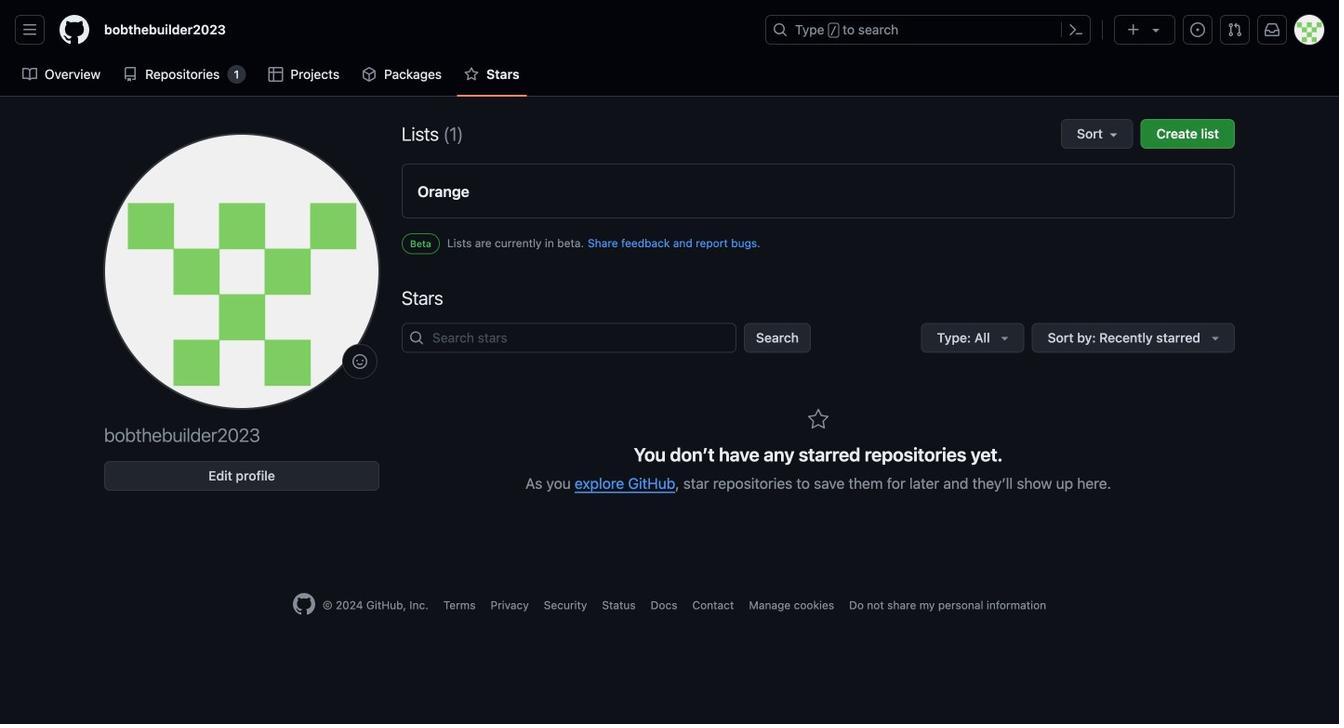Task type: vqa. For each thing, say whether or not it's contained in the screenshot.
GIT PULL REQUEST Image
yes



Task type: locate. For each thing, give the bounding box(es) containing it.
star image
[[808, 409, 830, 431]]

package image
[[362, 67, 377, 82]]

smiley image
[[353, 355, 368, 369]]

1 horizontal spatial homepage image
[[293, 594, 315, 616]]

search image
[[409, 331, 424, 346]]

book image
[[22, 67, 37, 82]]

change your avatar image
[[104, 134, 380, 409]]

repo image
[[123, 67, 138, 82]]

feature release label: beta element
[[402, 234, 440, 254]]

plus image
[[1127, 22, 1142, 37]]

homepage image
[[60, 15, 89, 45], [293, 594, 315, 616]]

triangle down image
[[1149, 22, 1164, 37], [998, 331, 1013, 346], [1209, 331, 1224, 346]]

2 horizontal spatial triangle down image
[[1209, 331, 1224, 346]]

0 vertical spatial homepage image
[[60, 15, 89, 45]]



Task type: describe. For each thing, give the bounding box(es) containing it.
Search stars search field
[[402, 323, 737, 353]]

1 horizontal spatial triangle down image
[[1149, 22, 1164, 37]]

0 horizontal spatial homepage image
[[60, 15, 89, 45]]

table image
[[268, 67, 283, 82]]

star image
[[464, 67, 479, 82]]

1 vertical spatial homepage image
[[293, 594, 315, 616]]

issue opened image
[[1191, 22, 1206, 37]]

git pull request image
[[1228, 22, 1243, 37]]

0 horizontal spatial triangle down image
[[998, 331, 1013, 346]]

notifications image
[[1266, 22, 1280, 37]]

command palette image
[[1069, 22, 1084, 37]]



